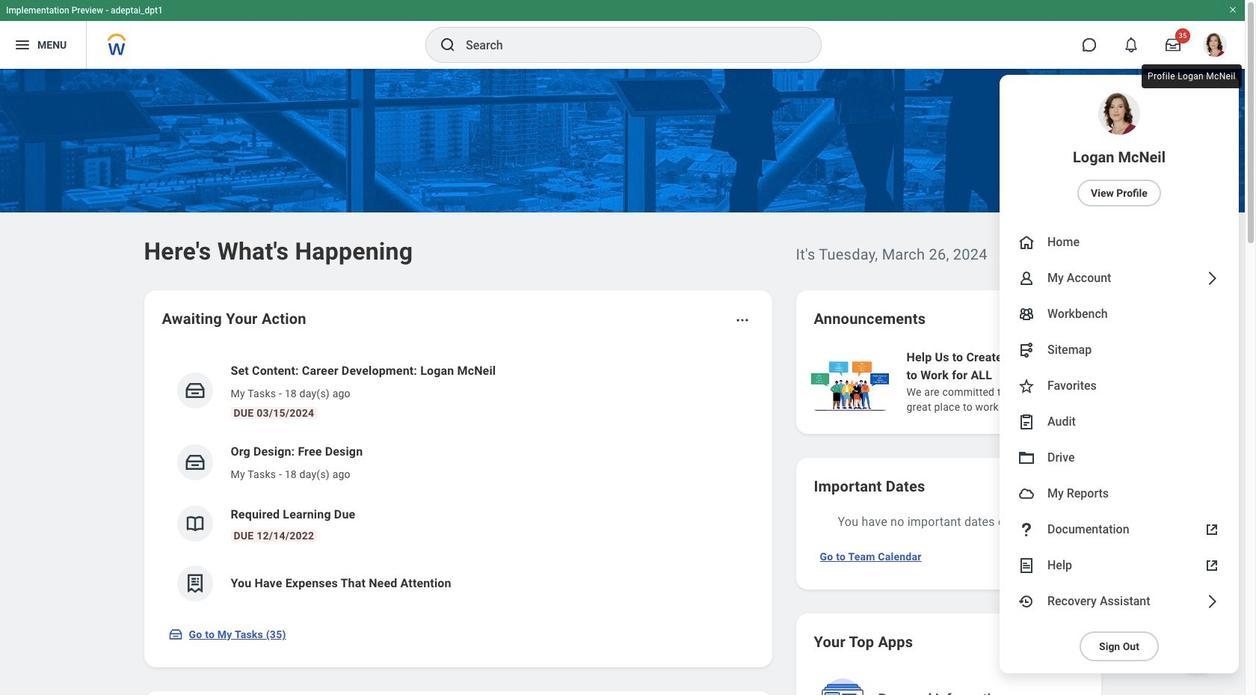 Task type: locate. For each thing, give the bounding box(es) containing it.
inbox image
[[184, 379, 206, 402], [184, 451, 206, 474], [168, 627, 183, 642]]

status
[[1003, 313, 1027, 325]]

3 menu item from the top
[[1000, 260, 1240, 296]]

main content
[[0, 69, 1257, 695]]

user image
[[1018, 269, 1036, 287]]

Search Workday  search field
[[466, 28, 791, 61]]

ext link image
[[1204, 557, 1222, 575]]

question image
[[1018, 521, 1036, 539]]

8 menu item from the top
[[1000, 440, 1240, 476]]

9 menu item from the top
[[1000, 476, 1240, 512]]

12 menu item from the top
[[1000, 584, 1240, 619]]

logan mcneil image
[[1204, 33, 1228, 57]]

6 menu item from the top
[[1000, 368, 1240, 404]]

banner
[[0, 0, 1246, 673]]

0 vertical spatial inbox image
[[184, 379, 206, 402]]

1 menu item from the top
[[1000, 75, 1240, 224]]

menu item
[[1000, 75, 1240, 224], [1000, 224, 1240, 260], [1000, 260, 1240, 296], [1000, 296, 1240, 332], [1000, 332, 1240, 368], [1000, 368, 1240, 404], [1000, 404, 1240, 440], [1000, 440, 1240, 476], [1000, 476, 1240, 512], [1000, 512, 1240, 548], [1000, 548, 1240, 584], [1000, 584, 1240, 619]]

chevron right image
[[1204, 269, 1222, 287]]

10 menu item from the top
[[1000, 512, 1240, 548]]

home image
[[1018, 233, 1036, 251]]

inbox large image
[[1166, 37, 1181, 52]]

tooltip
[[1139, 61, 1246, 91]]

chevron right image
[[1204, 593, 1222, 611]]

chevron right small image
[[1064, 311, 1079, 326]]

menu
[[1000, 75, 1240, 673]]

book open image
[[184, 512, 206, 535]]

folder open image
[[1018, 449, 1036, 467]]

ext link image
[[1204, 521, 1222, 539]]

2 menu item from the top
[[1000, 224, 1240, 260]]

5 menu item from the top
[[1000, 332, 1240, 368]]

close environment banner image
[[1229, 5, 1238, 14]]

11 menu item from the top
[[1000, 548, 1240, 584]]

time image
[[1018, 593, 1036, 611]]

list
[[808, 347, 1257, 416], [162, 350, 755, 613]]



Task type: vqa. For each thing, say whether or not it's contained in the screenshot.
the bottommost hour spin button
no



Task type: describe. For each thing, give the bounding box(es) containing it.
document image
[[1018, 557, 1036, 575]]

chevron left small image
[[1037, 311, 1052, 326]]

4 menu item from the top
[[1000, 296, 1240, 332]]

contact card matrix manager image
[[1018, 305, 1036, 323]]

notifications large image
[[1124, 37, 1139, 52]]

avatar image
[[1018, 485, 1036, 503]]

0 horizontal spatial list
[[162, 350, 755, 613]]

paste image
[[1018, 413, 1036, 431]]

dashboard expenses image
[[184, 572, 206, 595]]

star image
[[1018, 377, 1036, 395]]

endpoints image
[[1018, 341, 1036, 359]]

related actions image
[[735, 313, 750, 328]]

justify image
[[13, 36, 31, 54]]

1 vertical spatial inbox image
[[184, 451, 206, 474]]

search image
[[439, 36, 457, 54]]

2 vertical spatial inbox image
[[168, 627, 183, 642]]

7 menu item from the top
[[1000, 404, 1240, 440]]

1 horizontal spatial list
[[808, 347, 1257, 416]]



